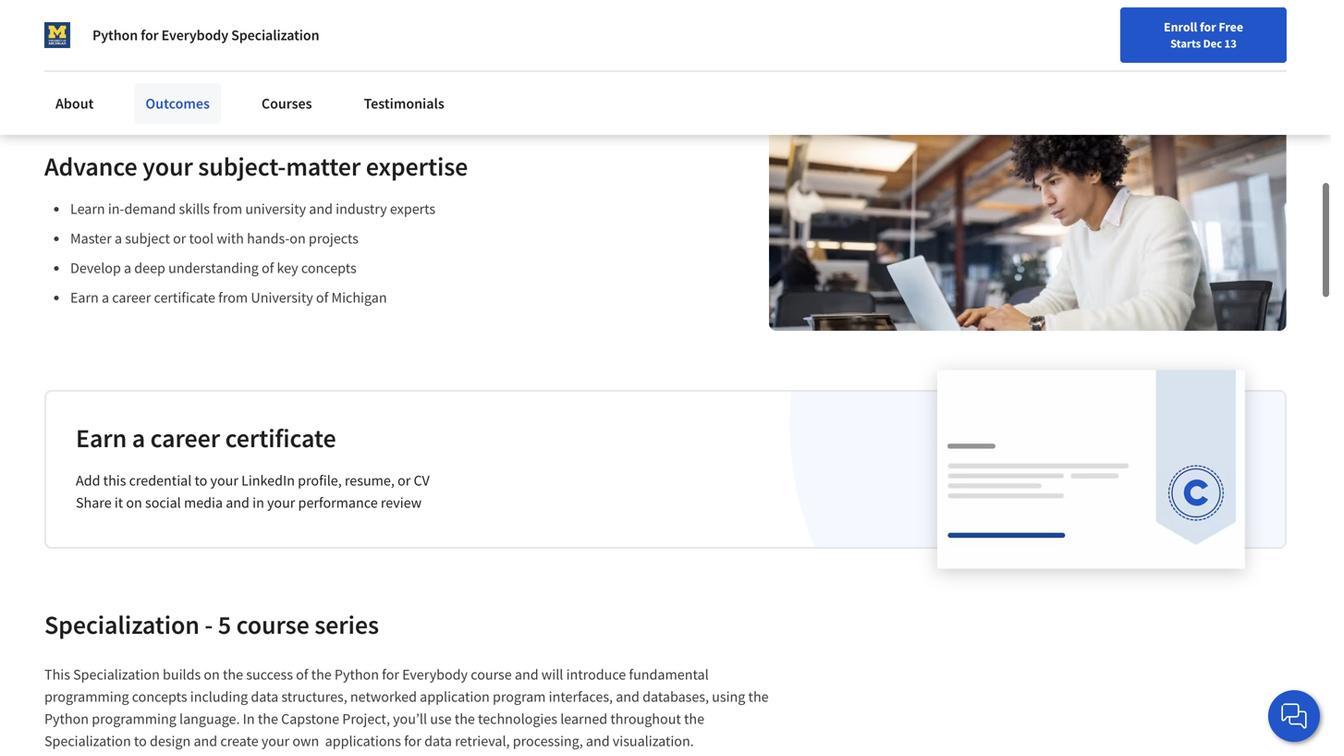 Task type: locate. For each thing, give the bounding box(es) containing it.
career for earn a career certificate from university of michigan
[[112, 288, 151, 307]]

linkedin
[[241, 471, 295, 490]]

1 vertical spatial or
[[398, 471, 411, 490]]

and
[[309, 200, 333, 218], [226, 494, 250, 512], [515, 666, 539, 684], [616, 688, 640, 706], [194, 732, 217, 751], [586, 732, 610, 751]]

master
[[70, 229, 112, 248]]

on right it
[[126, 494, 142, 512]]

concepts down projects
[[301, 259, 357, 277]]

1 vertical spatial to
[[134, 732, 147, 751]]

and left in
[[226, 494, 250, 512]]

everybody
[[161, 26, 228, 44], [402, 666, 468, 684]]

and up throughout
[[616, 688, 640, 706]]

the down 'databases,'
[[684, 710, 704, 728]]

career
[[953, 58, 988, 75]]

learn more about coursera for business
[[75, 17, 331, 36]]

1 horizontal spatial course
[[471, 666, 512, 684]]

1 vertical spatial earn
[[76, 422, 127, 454]]

data down success
[[251, 688, 278, 706]]

on up the including
[[204, 666, 220, 684]]

certificate down develop a deep understanding of key concepts
[[154, 288, 215, 307]]

0 vertical spatial or
[[173, 229, 186, 248]]

courses link
[[250, 83, 323, 124]]

specialization - 5 course series
[[44, 609, 379, 641]]

0 horizontal spatial everybody
[[161, 26, 228, 44]]

0 horizontal spatial on
[[126, 494, 142, 512]]

or left cv
[[398, 471, 411, 490]]

0 vertical spatial career
[[112, 288, 151, 307]]

capstone
[[281, 710, 339, 728]]

of left michigan
[[316, 288, 328, 307]]

earn a career certificate from university of michigan
[[70, 288, 387, 307]]

0 vertical spatial to
[[195, 471, 207, 490]]

testimonials link
[[353, 83, 455, 124]]

to up media
[[195, 471, 207, 490]]

create
[[220, 732, 259, 751]]

a down develop
[[102, 288, 109, 307]]

1 vertical spatial everybody
[[402, 666, 468, 684]]

on inside this specialization builds on the success of the python for everybody course and will introduce fundamental programming concepts including data structures, networked application program interfaces, and databases, using the python programming language. in the capstone project, you'll use the technologies learned throughout the specialization to design and create your own  applications for data retrieval, processing, and visualization.
[[204, 666, 220, 684]]

of left key on the top
[[262, 259, 274, 277]]

free
[[1219, 18, 1243, 35]]

1 horizontal spatial of
[[296, 666, 308, 684]]

0 horizontal spatial python
[[44, 710, 89, 728]]

certificate
[[154, 288, 215, 307], [225, 422, 336, 454]]

specialization up courses link
[[231, 26, 319, 44]]

specialization down this
[[44, 732, 131, 751]]

concepts inside this specialization builds on the success of the python for everybody course and will introduce fundamental programming concepts including data structures, networked application program interfaces, and databases, using the python programming language. in the capstone project, you'll use the technologies learned throughout the specialization to design and create your own  applications for data retrieval, processing, and visualization.
[[132, 688, 187, 706]]

2 vertical spatial on
[[204, 666, 220, 684]]

a
[[115, 229, 122, 248], [124, 259, 131, 277], [102, 288, 109, 307], [132, 422, 145, 454]]

courses
[[262, 94, 312, 113]]

course inside this specialization builds on the success of the python for everybody course and will introduce fundamental programming concepts including data structures, networked application program interfaces, and databases, using the python programming language. in the capstone project, you'll use the technologies learned throughout the specialization to design and create your own  applications for data retrieval, processing, and visualization.
[[471, 666, 512, 684]]

2 vertical spatial of
[[296, 666, 308, 684]]

or
[[173, 229, 186, 248], [398, 471, 411, 490]]

of up structures,
[[296, 666, 308, 684]]

1 vertical spatial on
[[126, 494, 142, 512]]

coursera image
[[22, 52, 140, 82]]

earn for earn a career certificate from university of michigan
[[70, 288, 99, 307]]

builds
[[163, 666, 201, 684]]

projects
[[309, 229, 359, 248]]

1 horizontal spatial everybody
[[402, 666, 468, 684]]

find
[[872, 58, 896, 75]]

python up coursera image
[[92, 26, 138, 44]]

career for earn a career certificate
[[150, 422, 220, 454]]

find your new career
[[872, 58, 988, 75]]

0 vertical spatial earn
[[70, 288, 99, 307]]

1 horizontal spatial or
[[398, 471, 411, 490]]

on
[[290, 229, 306, 248], [126, 494, 142, 512], [204, 666, 220, 684]]

of inside this specialization builds on the success of the python for everybody course and will introduce fundamental programming concepts including data structures, networked application program interfaces, and databases, using the python programming language. in the capstone project, you'll use the technologies learned throughout the specialization to design and create your own  applications for data retrieval, processing, and visualization.
[[296, 666, 308, 684]]

programming down this
[[44, 688, 129, 706]]

0 horizontal spatial course
[[236, 609, 309, 641]]

of for success
[[296, 666, 308, 684]]

deep
[[134, 259, 165, 277]]

networked
[[350, 688, 417, 706]]

data
[[251, 688, 278, 706], [424, 732, 452, 751]]

about
[[55, 94, 94, 113]]

0 vertical spatial certificate
[[154, 288, 215, 307]]

for individuals
[[30, 9, 123, 28]]

everybody inside this specialization builds on the success of the python for everybody course and will introduce fundamental programming concepts including data structures, networked application program interfaces, and databases, using the python programming language. in the capstone project, you'll use the technologies learned throughout the specialization to design and create your own  applications for data retrieval, processing, and visualization.
[[402, 666, 468, 684]]

1 vertical spatial career
[[150, 422, 220, 454]]

course up program
[[471, 666, 512, 684]]

0 vertical spatial course
[[236, 609, 309, 641]]

learn left the in-
[[70, 200, 105, 218]]

1 vertical spatial of
[[316, 288, 328, 307]]

and up projects
[[309, 200, 333, 218]]

career up credential
[[150, 422, 220, 454]]

or left tool
[[173, 229, 186, 248]]

1 vertical spatial from
[[218, 288, 248, 307]]

0 horizontal spatial certificate
[[154, 288, 215, 307]]

english
[[1031, 58, 1076, 76]]

this
[[44, 666, 70, 684]]

experts
[[390, 200, 436, 218]]

new
[[926, 58, 950, 75]]

media
[[184, 494, 223, 512]]

from
[[213, 200, 242, 218], [218, 288, 248, 307]]

a for develop a deep understanding of key concepts
[[124, 259, 131, 277]]

using
[[712, 688, 745, 706]]

0 horizontal spatial of
[[262, 259, 274, 277]]

2 horizontal spatial of
[[316, 288, 328, 307]]

certificate up linkedin
[[225, 422, 336, 454]]

0 vertical spatial programming
[[44, 688, 129, 706]]

1 horizontal spatial data
[[424, 732, 452, 751]]

databases,
[[643, 688, 709, 706]]

certificate for earn a career certificate from university of michigan
[[154, 288, 215, 307]]

to left design
[[134, 732, 147, 751]]

1 vertical spatial certificate
[[225, 422, 336, 454]]

the right 'using'
[[748, 688, 769, 706]]

your left own
[[262, 732, 290, 751]]

earn
[[70, 288, 99, 307], [76, 422, 127, 454]]

on up key on the top
[[290, 229, 306, 248]]

python for everybody specialization
[[92, 26, 319, 44]]

0 vertical spatial from
[[213, 200, 242, 218]]

career down deep
[[112, 288, 151, 307]]

course right 5
[[236, 609, 309, 641]]

1 horizontal spatial on
[[204, 666, 220, 684]]

programming up design
[[92, 710, 176, 728]]

None search field
[[263, 49, 569, 86]]

your
[[899, 58, 923, 75], [142, 150, 193, 182], [210, 471, 238, 490], [267, 494, 295, 512], [262, 732, 290, 751]]

a for master a subject or tool with hands-on projects
[[115, 229, 122, 248]]

key
[[277, 259, 298, 277]]

this specialization builds on the success of the python for everybody course and will introduce fundamental programming concepts including data structures, networked application program interfaces, and databases, using the python programming language. in the capstone project, you'll use the technologies learned throughout the specialization to design and create your own  applications for data retrieval, processing, and visualization.
[[44, 666, 772, 751]]

a up credential
[[132, 422, 145, 454]]

resume,
[[345, 471, 395, 490]]

0 horizontal spatial or
[[173, 229, 186, 248]]

a left deep
[[124, 259, 131, 277]]

project,
[[342, 710, 390, 728]]

python
[[92, 26, 138, 44], [335, 666, 379, 684], [44, 710, 89, 728]]

0 vertical spatial data
[[251, 688, 278, 706]]

and down language.
[[194, 732, 217, 751]]

1 horizontal spatial to
[[195, 471, 207, 490]]

dec
[[1203, 36, 1222, 51]]

own
[[293, 732, 319, 751]]

advance your subject-matter expertise
[[44, 150, 468, 182]]

from up with
[[213, 200, 242, 218]]

learn
[[75, 17, 112, 36], [70, 200, 105, 218]]

1 vertical spatial programming
[[92, 710, 176, 728]]

-
[[205, 609, 213, 641]]

learn right university of michigan image
[[75, 17, 112, 36]]

coursera
[[192, 17, 250, 36]]

1 horizontal spatial python
[[92, 26, 138, 44]]

demand
[[124, 200, 176, 218]]

fundamental
[[629, 666, 709, 684]]

earn up add
[[76, 422, 127, 454]]

1 vertical spatial data
[[424, 732, 452, 751]]

cv
[[414, 471, 430, 490]]

business
[[274, 17, 331, 36]]

enroll
[[1164, 18, 1197, 35]]

earn down develop
[[70, 288, 99, 307]]

a right the master at the left top of the page
[[115, 229, 122, 248]]

0 vertical spatial everybody
[[161, 26, 228, 44]]

concepts down builds
[[132, 688, 187, 706]]

you'll
[[393, 710, 427, 728]]

your up demand at the left top of the page
[[142, 150, 193, 182]]

individuals
[[53, 9, 123, 28]]

introduce
[[566, 666, 626, 684]]

course
[[236, 609, 309, 641], [471, 666, 512, 684]]

interfaces,
[[549, 688, 613, 706]]

2 horizontal spatial on
[[290, 229, 306, 248]]

applications
[[325, 732, 401, 751]]

retrieval,
[[455, 732, 510, 751]]

1 vertical spatial learn
[[70, 200, 105, 218]]

0 horizontal spatial to
[[134, 732, 147, 751]]

python down this
[[44, 710, 89, 728]]

social
[[145, 494, 181, 512]]

from for university
[[213, 200, 242, 218]]

1 horizontal spatial certificate
[[225, 422, 336, 454]]

python up networked
[[335, 666, 379, 684]]

chat with us image
[[1279, 702, 1309, 731]]

language.
[[179, 710, 240, 728]]

1 vertical spatial course
[[471, 666, 512, 684]]

from down the understanding
[[218, 288, 248, 307]]

1 vertical spatial python
[[335, 666, 379, 684]]

program
[[493, 688, 546, 706]]

0 vertical spatial learn
[[75, 17, 112, 36]]

to inside add this credential to your linkedin profile, resume, or cv share it on social media and in your performance review
[[195, 471, 207, 490]]

michigan
[[331, 288, 387, 307]]

for
[[253, 17, 271, 36], [1200, 18, 1216, 35], [141, 26, 159, 44], [382, 666, 399, 684], [404, 732, 421, 751]]

1 horizontal spatial concepts
[[301, 259, 357, 277]]

data down use
[[424, 732, 452, 751]]

enroll for free starts dec 13
[[1164, 18, 1243, 51]]

2 horizontal spatial python
[[335, 666, 379, 684]]

1 vertical spatial concepts
[[132, 688, 187, 706]]

0 horizontal spatial concepts
[[132, 688, 187, 706]]

0 vertical spatial python
[[92, 26, 138, 44]]

processing,
[[513, 732, 583, 751]]

of for university
[[316, 288, 328, 307]]



Task type: describe. For each thing, give the bounding box(es) containing it.
to inside this specialization builds on the success of the python for everybody course and will introduce fundamental programming concepts including data structures, networked application program interfaces, and databases, using the python programming language. in the capstone project, you'll use the technologies learned throughout the specialization to design and create your own  applications for data retrieval, processing, and visualization.
[[134, 732, 147, 751]]

tool
[[189, 229, 214, 248]]

earn a career certificate
[[76, 422, 336, 454]]

add
[[76, 471, 100, 490]]

0 vertical spatial concepts
[[301, 259, 357, 277]]

subject
[[125, 229, 170, 248]]

english button
[[997, 37, 1109, 97]]

for
[[30, 9, 50, 28]]

13
[[1224, 36, 1237, 51]]

series
[[314, 609, 379, 641]]

skills
[[179, 200, 210, 218]]

a for earn a career certificate from university of michigan
[[102, 288, 109, 307]]

share
[[76, 494, 112, 512]]

add this credential to your linkedin profile, resume, or cv share it on social media and in your performance review
[[76, 471, 430, 512]]

structures,
[[281, 688, 347, 706]]

5
[[218, 609, 231, 641]]

the up structures,
[[311, 666, 332, 684]]

from for university
[[218, 288, 248, 307]]

design
[[150, 732, 191, 751]]

specialization right this
[[73, 666, 160, 684]]

outcomes link
[[134, 83, 221, 124]]

develop a deep understanding of key concepts
[[70, 259, 357, 277]]

your right in
[[267, 494, 295, 512]]

application
[[420, 688, 490, 706]]

technologies
[[478, 710, 557, 728]]

find your new career link
[[863, 55, 997, 79]]

credential
[[129, 471, 192, 490]]

success
[[246, 666, 293, 684]]

coursera career certificate image
[[937, 370, 1245, 568]]

your inside this specialization builds on the success of the python for everybody course and will introduce fundamental programming concepts including data structures, networked application program interfaces, and databases, using the python programming language. in the capstone project, you'll use the technologies learned throughout the specialization to design and create your own  applications for data retrieval, processing, and visualization.
[[262, 732, 290, 751]]

university of michigan image
[[44, 22, 70, 48]]

university
[[251, 288, 313, 307]]

learn in-demand skills from university and industry experts
[[70, 200, 436, 218]]

this
[[103, 471, 126, 490]]

it
[[114, 494, 123, 512]]

master a subject or tool with hands-on projects
[[70, 229, 359, 248]]

subject-
[[198, 150, 286, 182]]

0 vertical spatial on
[[290, 229, 306, 248]]

matter
[[286, 150, 361, 182]]

will
[[542, 666, 563, 684]]

university
[[245, 200, 306, 218]]

use
[[430, 710, 452, 728]]

hands-
[[247, 229, 290, 248]]

earn for earn a career certificate
[[76, 422, 127, 454]]

outcomes
[[146, 94, 210, 113]]

testimonials
[[364, 94, 444, 113]]

about link
[[44, 83, 105, 124]]

expertise
[[366, 150, 468, 182]]

the right use
[[455, 710, 475, 728]]

profile,
[[298, 471, 342, 490]]

your up media
[[210, 471, 238, 490]]

learn for learn in-demand skills from university and industry experts
[[70, 200, 105, 218]]

certificate for earn a career certificate
[[225, 422, 336, 454]]

in
[[252, 494, 264, 512]]

and inside add this credential to your linkedin profile, resume, or cv share it on social media and in your performance review
[[226, 494, 250, 512]]

show notifications image
[[1136, 60, 1158, 82]]

in
[[243, 710, 255, 728]]

with
[[217, 229, 244, 248]]

and down learned at left bottom
[[586, 732, 610, 751]]

including
[[190, 688, 248, 706]]

0 horizontal spatial data
[[251, 688, 278, 706]]

advance
[[44, 150, 137, 182]]

or inside add this credential to your linkedin profile, resume, or cv share it on social media and in your performance review
[[398, 471, 411, 490]]

industry
[[336, 200, 387, 218]]

a for earn a career certificate
[[132, 422, 145, 454]]

2 vertical spatial python
[[44, 710, 89, 728]]

and up program
[[515, 666, 539, 684]]

coursera enterprise logos image
[[874, 0, 1244, 24]]

performance
[[298, 494, 378, 512]]

learned
[[560, 710, 607, 728]]

review
[[381, 494, 422, 512]]

in-
[[108, 200, 124, 218]]

learn more about coursera for business link
[[75, 17, 331, 36]]

for inside enroll for free starts dec 13
[[1200, 18, 1216, 35]]

0 vertical spatial of
[[262, 259, 274, 277]]

about
[[151, 17, 189, 36]]

learn for learn more about coursera for business
[[75, 17, 112, 36]]

your right find
[[899, 58, 923, 75]]

develop
[[70, 259, 121, 277]]

starts
[[1170, 36, 1201, 51]]

understanding
[[168, 259, 259, 277]]

on inside add this credential to your linkedin profile, resume, or cv share it on social media and in your performance review
[[126, 494, 142, 512]]

the right in
[[258, 710, 278, 728]]

the up the including
[[223, 666, 243, 684]]

visualization.
[[613, 732, 694, 751]]

specialization up builds
[[44, 609, 200, 641]]

throughout
[[610, 710, 681, 728]]



Task type: vqa. For each thing, say whether or not it's contained in the screenshot.
career corresponding to Earn a career certificate from University of Michigan
yes



